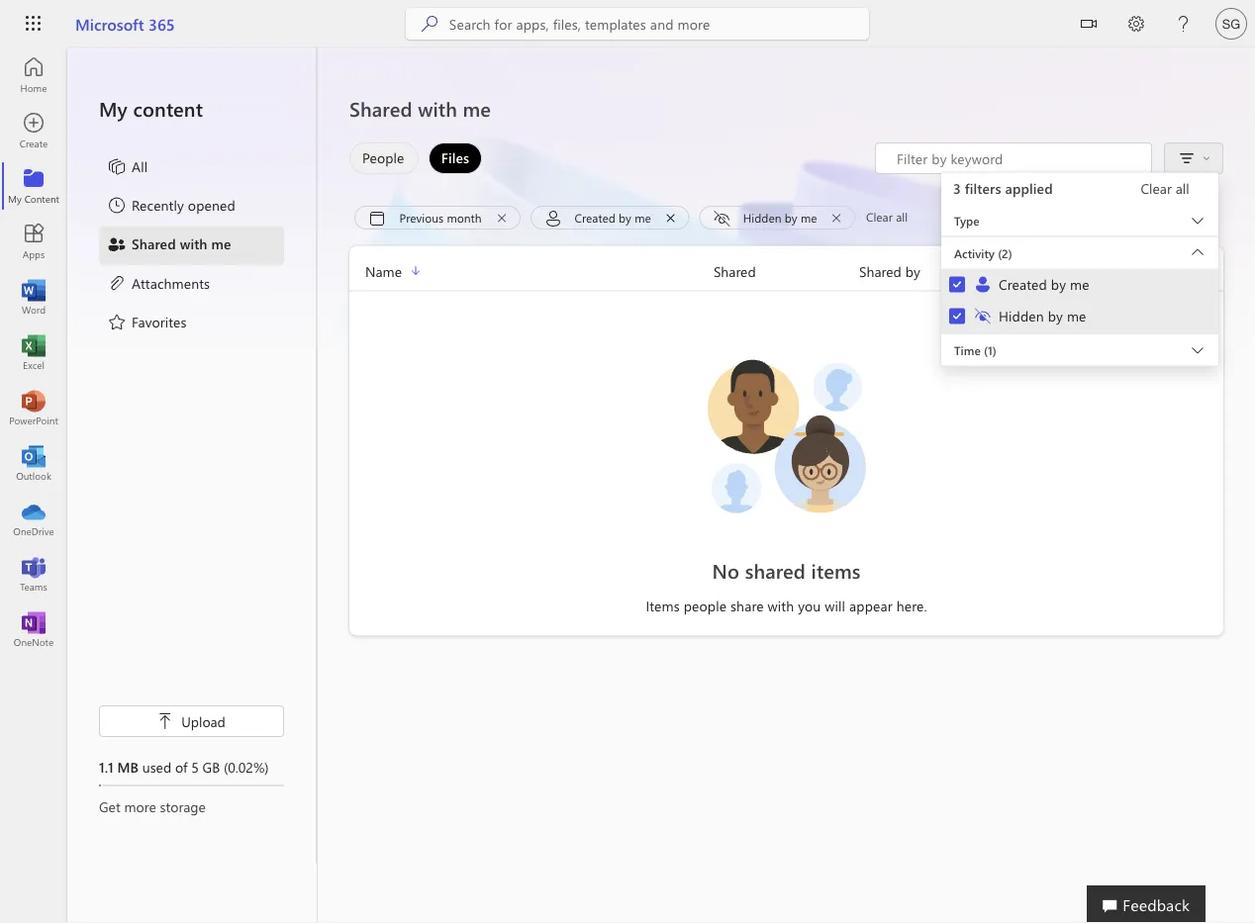 Task type: locate. For each thing, give the bounding box(es) containing it.
1 horizontal spatial menu
[[941, 268, 1219, 333]]

shared with me down recently opened element
[[132, 235, 231, 253]]

0 vertical spatial clear
[[1141, 179, 1172, 197]]

1 horizontal spatial clear all button
[[1118, 173, 1213, 204]]

hidden by me button
[[699, 206, 855, 234]]

1 horizontal spatial shared with me
[[349, 96, 491, 122]]

outlook image
[[24, 453, 44, 473]]

clear down  dropdown button
[[1141, 179, 1172, 197]]

0 vertical spatial clear all button
[[1118, 173, 1213, 204]]

created inside checkbox item
[[999, 275, 1047, 294]]

activity down the (2)
[[1005, 262, 1051, 280]]

1 vertical spatial clear
[[866, 209, 893, 225]]

hidden by me down created by me checkbox item at the right top of page
[[999, 307, 1087, 325]]

1 vertical spatial created
[[999, 275, 1047, 294]]

created by me
[[575, 209, 651, 225], [999, 275, 1090, 294]]

0 horizontal spatial created by me
[[575, 209, 651, 225]]

feedback
[[1123, 894, 1190, 915]]

gb
[[202, 758, 220, 776]]

row
[[349, 260, 1224, 292]]

activity inside dropdown button
[[954, 245, 995, 261]]


[[158, 714, 173, 730]]

created up name button
[[575, 209, 616, 225]]

menu containing all
[[99, 148, 284, 343]]

recently opened element
[[107, 195, 235, 219]]

items people share with you will appear here.
[[646, 597, 927, 615]]

created inside button
[[575, 209, 616, 225]]

0 vertical spatial created
[[575, 209, 616, 225]]

1.1
[[99, 758, 113, 776]]

all
[[1176, 179, 1190, 197], [896, 209, 908, 225]]

clear up shared by at the top of page
[[866, 209, 893, 225]]

with down recently opened
[[180, 235, 208, 253]]

menu containing created by me
[[941, 268, 1219, 333]]

1 vertical spatial all
[[896, 209, 908, 225]]

activity left the (2)
[[954, 245, 995, 261]]

favorites
[[132, 312, 187, 331]]

hidden up shared button at the top of page
[[743, 209, 782, 225]]

files
[[441, 148, 469, 167]]

menu inside my content left pane navigation navigation
[[99, 148, 284, 343]]

1 horizontal spatial created
[[999, 275, 1047, 294]]

no shared items status
[[568, 557, 1005, 585]]

1 horizontal spatial with
[[418, 96, 457, 122]]

name button
[[349, 260, 714, 283]]

of
[[175, 758, 187, 776]]

0 vertical spatial activity
[[954, 245, 995, 261]]

0 vertical spatial created by me
[[575, 209, 651, 225]]

recently
[[132, 196, 184, 214]]

created
[[575, 209, 616, 225], [999, 275, 1047, 294]]

time (1)
[[954, 342, 997, 358]]

clear all button down 
[[1118, 173, 1213, 204]]

(2)
[[998, 245, 1013, 261]]

me inside button
[[801, 209, 817, 225]]

365
[[149, 13, 175, 34]]

by
[[619, 209, 632, 225], [785, 209, 798, 225], [905, 262, 920, 280], [1051, 275, 1066, 294], [1048, 307, 1063, 325]]

status
[[875, 143, 1152, 174]]

my content left pane navigation navigation
[[67, 48, 317, 864]]

clear all
[[1141, 179, 1190, 197], [866, 209, 908, 225]]

 upload
[[158, 712, 226, 731]]

None search field
[[406, 8, 869, 40]]

with left the you
[[768, 597, 794, 615]]

2 horizontal spatial with
[[768, 597, 794, 615]]

hidden by me
[[743, 209, 817, 225], [999, 307, 1087, 325]]

0 horizontal spatial clear
[[866, 209, 893, 225]]

1 horizontal spatial all
[[1176, 179, 1190, 197]]

shared inside shared with me element
[[132, 235, 176, 253]]

0 horizontal spatial hidden
[[743, 209, 782, 225]]

hidden
[[743, 209, 782, 225], [999, 307, 1044, 325]]

sg
[[1222, 16, 1241, 31]]

menu
[[99, 148, 284, 343], [941, 268, 1219, 333]]

Filter by keyword text field
[[895, 148, 1141, 168]]

with
[[418, 96, 457, 122], [180, 235, 208, 253], [768, 597, 794, 615]]

time (1) button
[[941, 334, 1219, 366]]

0 horizontal spatial clear all button
[[860, 206, 914, 230]]

1 vertical spatial with
[[180, 235, 208, 253]]

created by me down activity (2) dropdown button
[[999, 275, 1090, 294]]

0 horizontal spatial menu
[[99, 148, 284, 343]]

0 vertical spatial hidden
[[743, 209, 782, 225]]

activity inside column header
[[1005, 262, 1051, 280]]

hidden by me up shared button at the top of page
[[743, 209, 817, 225]]

1 horizontal spatial clear
[[1141, 179, 1172, 197]]

me
[[463, 96, 491, 122], [635, 209, 651, 225], [801, 209, 817, 225], [211, 235, 231, 253], [1070, 275, 1090, 294], [1067, 307, 1087, 325]]

0 horizontal spatial shared with me
[[132, 235, 231, 253]]

created down the (2)
[[999, 275, 1047, 294]]

1 vertical spatial clear all
[[866, 209, 908, 225]]

people tab
[[345, 143, 423, 174]]

(1)
[[984, 342, 997, 358]]

1 vertical spatial hidden by me
[[999, 307, 1087, 325]]

microsoft 365
[[75, 13, 175, 34]]

time
[[954, 342, 981, 358]]

0 horizontal spatial with
[[180, 235, 208, 253]]

0 horizontal spatial clear all
[[866, 209, 908, 225]]

clear all down  dropdown button
[[1141, 179, 1190, 197]]

shared with me
[[349, 96, 491, 122], [132, 235, 231, 253]]

1 vertical spatial shared with me
[[132, 235, 231, 253]]

type
[[954, 212, 980, 228]]

activity (2) button
[[941, 237, 1219, 269]]

activity
[[954, 245, 995, 261], [1005, 262, 1051, 280]]

you
[[798, 597, 821, 615]]

tab list
[[345, 143, 487, 174]]

1 vertical spatial activity
[[1005, 262, 1051, 280]]

more
[[124, 797, 156, 816]]

1 vertical spatial created by me
[[999, 275, 1090, 294]]

1 horizontal spatial created by me
[[999, 275, 1090, 294]]

shared button
[[714, 260, 859, 283]]

0 vertical spatial shared with me
[[349, 96, 491, 122]]

 button
[[1065, 0, 1113, 51]]

0 horizontal spatial activity
[[954, 245, 995, 261]]

shared
[[745, 557, 806, 584]]

onedrive image
[[24, 509, 44, 529]]

files tab
[[423, 143, 487, 174]]

clear all up shared by at the top of page
[[866, 209, 908, 225]]

hidden inside checkbox item
[[999, 307, 1044, 325]]

all down  dropdown button
[[1176, 179, 1190, 197]]

recently opened
[[132, 196, 235, 214]]

created by me button
[[531, 206, 689, 234]]

upload
[[181, 712, 226, 731]]

5
[[191, 758, 199, 776]]

1 horizontal spatial hidden
[[999, 307, 1044, 325]]

home image
[[24, 65, 44, 85]]

tab list containing people
[[345, 143, 487, 174]]

clear all button up shared by at the top of page
[[860, 206, 914, 230]]

3
[[953, 179, 961, 197]]

hidden down the (2)
[[999, 307, 1044, 325]]

shared with me up files
[[349, 96, 491, 122]]

here.
[[897, 597, 927, 615]]

with up files
[[418, 96, 457, 122]]

1 horizontal spatial activity
[[1005, 262, 1051, 280]]

1 vertical spatial clear all button
[[860, 206, 914, 230]]

attachments element
[[107, 273, 210, 296]]

clear
[[1141, 179, 1172, 197], [866, 209, 893, 225]]

get more storage
[[99, 797, 206, 816]]

me inside my content left pane navigation navigation
[[211, 235, 231, 253]]

2 vertical spatial with
[[768, 597, 794, 615]]

clear all button
[[1118, 173, 1213, 204], [860, 206, 914, 230]]

(0.02%)
[[224, 758, 269, 776]]

microsoft 365 banner
[[0, 0, 1255, 51]]

all element
[[107, 156, 148, 180]]

3 filters applied
[[953, 179, 1053, 197]]

navigation
[[0, 48, 67, 657]]

get more storage button
[[99, 797, 284, 817]]

activity for activity
[[1005, 262, 1051, 280]]

shared
[[349, 96, 412, 122], [132, 235, 176, 253], [714, 262, 756, 280], [859, 262, 902, 280]]

created by me up name button
[[575, 209, 651, 225]]

0 vertical spatial hidden by me
[[743, 209, 817, 225]]

row containing name
[[349, 260, 1224, 292]]

created by me inside button
[[575, 209, 651, 225]]

0 horizontal spatial created
[[575, 209, 616, 225]]

0 horizontal spatial hidden by me
[[743, 209, 817, 225]]

1 horizontal spatial hidden by me
[[999, 307, 1087, 325]]

opened
[[188, 196, 235, 214]]

1 horizontal spatial clear all
[[1141, 179, 1190, 197]]

created by me inside checkbox item
[[999, 275, 1090, 294]]

all up shared by at the top of page
[[896, 209, 908, 225]]

1 vertical spatial hidden
[[999, 307, 1044, 325]]

activity (2)
[[954, 245, 1013, 261]]

will
[[825, 597, 846, 615]]

0 vertical spatial clear all
[[1141, 179, 1190, 197]]

previous month button
[[354, 206, 521, 234]]

mb
[[117, 758, 138, 776]]



Task type: describe. For each thing, give the bounding box(es) containing it.
previous month
[[400, 209, 482, 225]]

clear all for the top clear all button
[[1141, 179, 1190, 197]]


[[1203, 154, 1211, 162]]

by inside button
[[785, 209, 798, 225]]

no shared items
[[712, 557, 861, 584]]

items people share with you will appear here. status
[[568, 596, 1005, 616]]

feedback button
[[1087, 886, 1206, 924]]

content
[[133, 96, 203, 122]]

Search box. Suggestions appear as you type. search field
[[449, 8, 869, 40]]

name
[[365, 262, 402, 280]]

hidden by me inside checkbox item
[[999, 307, 1087, 325]]

created by me checkbox item
[[941, 268, 1219, 301]]

items
[[811, 557, 861, 584]]

filters
[[965, 179, 1001, 197]]

no
[[712, 557, 740, 584]]

activity for activity (2)
[[954, 245, 995, 261]]


[[1081, 16, 1097, 32]]

storage
[[160, 797, 206, 816]]

shared with me inside shared with me element
[[132, 235, 231, 253]]

attachments
[[132, 273, 210, 292]]

share
[[731, 597, 764, 615]]

excel image
[[24, 343, 44, 362]]

clear for the top clear all button
[[1141, 179, 1172, 197]]

shared with me element
[[107, 234, 231, 258]]

shared inside shared by button
[[859, 262, 902, 280]]

1.1 mb used of 5 gb (0.02%)
[[99, 758, 269, 776]]

my
[[99, 96, 128, 122]]

people
[[684, 597, 727, 615]]

my content image
[[24, 176, 44, 196]]

 button
[[1171, 145, 1217, 173]]

applied
[[1005, 179, 1053, 197]]

none search field inside microsoft 365 banner
[[406, 8, 869, 40]]

sg button
[[1208, 0, 1255, 48]]

0 horizontal spatial all
[[896, 209, 908, 225]]

with inside shared with me element
[[180, 235, 208, 253]]

apps image
[[24, 232, 44, 251]]

previous
[[400, 209, 444, 225]]

get
[[99, 797, 120, 816]]

0 vertical spatial with
[[418, 96, 457, 122]]

shared inside shared button
[[714, 262, 756, 280]]

me inside button
[[635, 209, 651, 225]]

create image
[[24, 121, 44, 141]]

hidden by me checkbox item
[[941, 299, 1219, 333]]

shared by
[[859, 262, 920, 280]]

used
[[142, 758, 171, 776]]

month
[[447, 209, 482, 225]]

clear all for the leftmost clear all button
[[866, 209, 908, 225]]

all
[[132, 157, 148, 175]]

teams image
[[24, 564, 44, 584]]

type button
[[941, 204, 1219, 236]]

my content
[[99, 96, 203, 122]]

appear
[[849, 597, 893, 615]]

hidden inside button
[[743, 209, 782, 225]]

people
[[362, 148, 404, 167]]

onenote image
[[24, 620, 44, 640]]

word image
[[24, 287, 44, 307]]

with inside the items people share with you will appear here. status
[[768, 597, 794, 615]]

0 vertical spatial all
[[1176, 179, 1190, 197]]

shared by button
[[859, 260, 1005, 283]]

powerpoint image
[[24, 398, 44, 418]]

items
[[646, 597, 680, 615]]

empty state icon image
[[697, 347, 876, 525]]

activity, column 4 of 4 column header
[[1005, 260, 1224, 283]]

hidden by me inside button
[[743, 209, 817, 225]]

microsoft
[[75, 13, 144, 34]]

clear for the leftmost clear all button
[[866, 209, 893, 225]]

favorites element
[[107, 312, 187, 335]]



Task type: vqa. For each thing, say whether or not it's contained in the screenshot.
Name Milestone_Timeline cell
no



